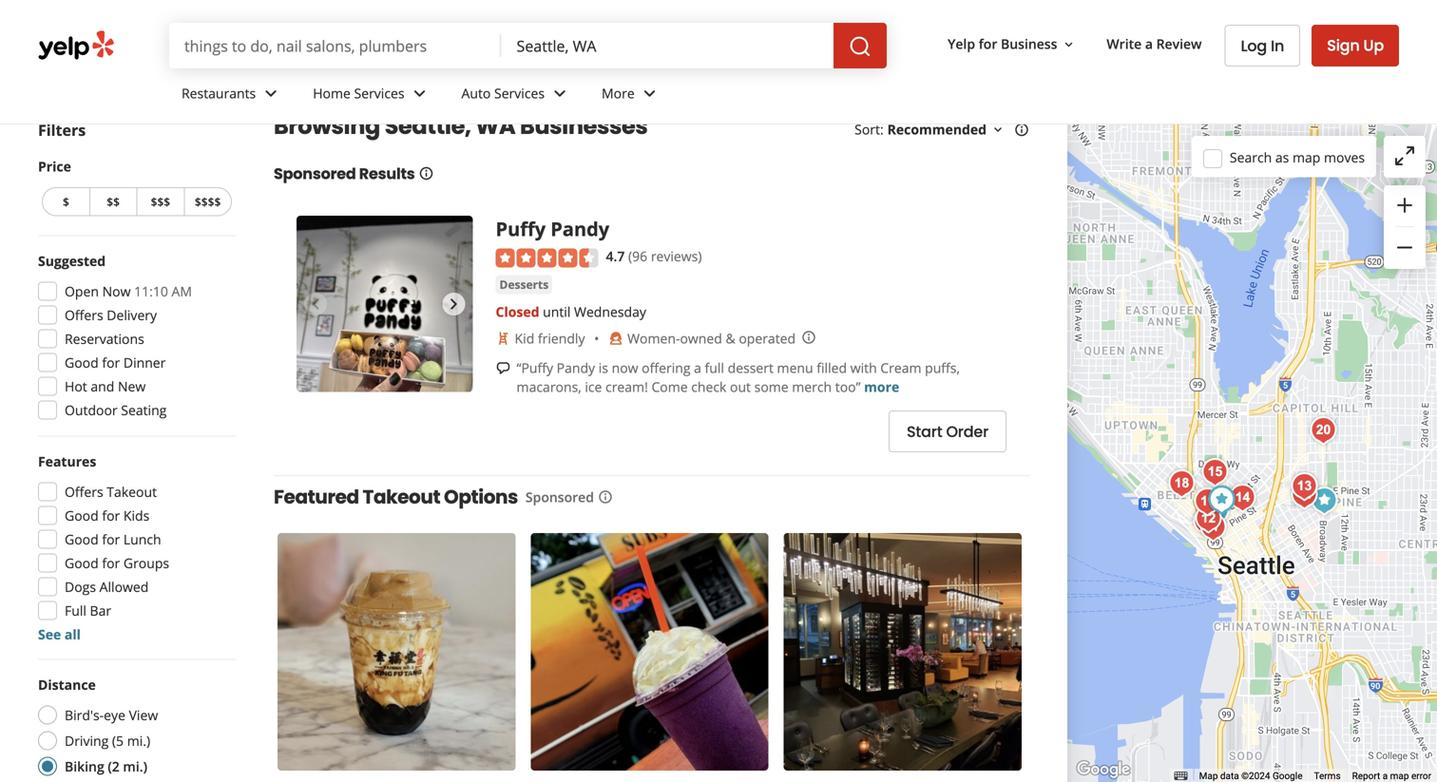 Task type: describe. For each thing, give the bounding box(es) containing it.
zoom out image
[[1393, 236, 1416, 259]]

good for lunch
[[65, 530, 161, 548]]

for for dinner
[[102, 354, 120, 372]]

recommended button
[[887, 120, 1006, 138]]

open
[[65, 282, 99, 300]]

yelp
[[948, 35, 975, 53]]

sign
[[1327, 35, 1360, 56]]

services for auto services
[[494, 84, 545, 102]]

browsing seattle, wa businesses
[[274, 110, 648, 142]]

menu
[[777, 359, 813, 377]]

too"
[[835, 378, 861, 396]]

bird's-eye view
[[65, 706, 158, 724]]

offers for offers delivery
[[65, 306, 103, 324]]

good for good for dinner
[[65, 354, 99, 372]]

women-
[[627, 329, 680, 347]]

desserts link
[[496, 275, 552, 295]]

dogs
[[65, 578, 96, 596]]

more link
[[586, 68, 676, 124]]

bangrak market image
[[1163, 465, 1201, 503]]

see
[[38, 625, 61, 643]]

dinner
[[123, 354, 166, 372]]

home
[[313, 84, 351, 102]]

24 chevron down v2 image for home services
[[408, 82, 431, 105]]

desserts button
[[496, 275, 552, 294]]

good for good for lunch
[[65, 530, 99, 548]]

16 women owned v2 image
[[608, 331, 624, 346]]

write a review
[[1107, 35, 1202, 53]]

log in link
[[1225, 25, 1300, 67]]

puffy
[[496, 216, 546, 242]]

address, neighborhood, city, state or zip text field
[[501, 23, 834, 68]]

dessert
[[728, 359, 774, 377]]

kids
[[123, 507, 149, 525]]

home services
[[313, 84, 404, 102]]

report
[[1352, 770, 1380, 782]]

groups
[[123, 554, 169, 572]]

previous image
[[304, 293, 327, 315]]

biang biang noodles image
[[1285, 468, 1323, 506]]

business categories element
[[166, 68, 1399, 124]]

driving (5 mi.)
[[65, 732, 150, 750]]

rondo image
[[1304, 412, 1342, 450]]

now
[[102, 282, 131, 300]]

as
[[1275, 148, 1289, 166]]

for for groups
[[102, 554, 120, 572]]

pandy for puffy
[[551, 216, 609, 242]]

(2
[[108, 757, 120, 776]]

log
[[1241, 35, 1267, 57]]

eye
[[104, 706, 125, 724]]

good for good for kids
[[65, 507, 99, 525]]

desserts
[[499, 276, 549, 292]]

up
[[1363, 35, 1384, 56]]

log in
[[1241, 35, 1284, 57]]

write a review link
[[1099, 27, 1209, 61]]

and
[[91, 377, 114, 395]]

options
[[444, 484, 518, 510]]

filters
[[38, 120, 86, 140]]

featured takeout options
[[274, 484, 518, 510]]

hot
[[65, 377, 87, 395]]

new
[[118, 377, 146, 395]]

garage image
[[1305, 482, 1343, 520]]

pandy for "puffy
[[557, 359, 595, 377]]

full bar
[[65, 602, 111, 620]]

suggested group
[[32, 251, 236, 425]]

1 vertical spatial 16 info v2 image
[[419, 166, 434, 181]]

offering
[[642, 359, 690, 377]]

features
[[38, 452, 96, 470]]

more
[[602, 84, 635, 102]]

price group
[[38, 157, 236, 220]]

start order link
[[889, 410, 1007, 452]]

$$$$ button
[[184, 187, 232, 216]]

filled
[[817, 359, 847, 377]]

none field address, neighborhood, city, state or zip
[[501, 23, 834, 68]]

features group
[[32, 452, 236, 644]]

terms
[[1314, 770, 1341, 782]]

24 chevron down v2 image for more
[[638, 82, 661, 105]]

auto
[[461, 84, 491, 102]]

offers takeout
[[65, 483, 157, 501]]

full
[[705, 359, 724, 377]]

until
[[543, 303, 571, 321]]

16 kid friendly v2 image
[[496, 331, 511, 346]]

4.7 (96 reviews)
[[606, 247, 702, 265]]

macarons,
[[517, 378, 581, 396]]

map for moves
[[1293, 148, 1320, 166]]

(5
[[112, 732, 124, 750]]

2120 image
[[1196, 453, 1234, 491]]

4.7 star rating image
[[496, 248, 598, 267]]

puffs,
[[925, 359, 960, 377]]

businesses
[[520, 110, 648, 142]]

beecher's handmade cheese image
[[1188, 503, 1226, 541]]

patagōn image
[[1197, 492, 1235, 530]]

start
[[907, 421, 942, 442]]

search image
[[849, 35, 872, 58]]

none field things to do, nail salons, plumbers
[[169, 23, 501, 68]]

16 info v2 image
[[598, 490, 613, 505]]

puffy pandy link
[[496, 216, 609, 242]]

offers delivery
[[65, 306, 157, 324]]

keyboard shortcuts image
[[1174, 772, 1188, 780]]

$$
[[107, 194, 120, 210]]

outdoor
[[65, 401, 118, 419]]

start order
[[907, 421, 988, 442]]

error
[[1411, 770, 1431, 782]]

$$$ button
[[136, 187, 184, 216]]

map data ©2024 google
[[1199, 770, 1303, 782]]

allowed
[[99, 578, 149, 596]]

operated
[[739, 329, 796, 347]]

good for dinner
[[65, 354, 166, 372]]

google image
[[1072, 757, 1135, 782]]

16 chevron down v2 image for recommended
[[990, 122, 1006, 137]]

$ button
[[42, 187, 89, 216]]



Task type: vqa. For each thing, say whether or not it's contained in the screenshot.
Piece
no



Task type: locate. For each thing, give the bounding box(es) containing it.
0 vertical spatial map
[[1293, 148, 1320, 166]]

offers down open
[[65, 306, 103, 324]]

price
[[38, 157, 71, 175]]

for right yelp
[[979, 35, 997, 53]]

for inside suggested group
[[102, 354, 120, 372]]

none field up home
[[169, 23, 501, 68]]

©2024
[[1241, 770, 1270, 782]]

1 vertical spatial offers
[[65, 483, 103, 501]]

info icon image
[[801, 330, 817, 345], [801, 330, 817, 345]]

sponsored
[[274, 163, 356, 184], [525, 488, 594, 506]]

None search field
[[169, 23, 887, 68]]

16 chevron down v2 image
[[1061, 37, 1076, 52], [990, 122, 1006, 137]]

1 horizontal spatial services
[[494, 84, 545, 102]]

24 chevron down v2 image
[[260, 82, 282, 105], [548, 82, 571, 105]]

shaker + spear image
[[1189, 483, 1227, 521]]

0 horizontal spatial 24 chevron down v2 image
[[260, 82, 282, 105]]

1 horizontal spatial a
[[1145, 35, 1153, 53]]

auto services
[[461, 84, 545, 102]]

is
[[599, 359, 608, 377]]

for for kids
[[102, 507, 120, 525]]

$$ button
[[89, 187, 136, 216]]

xing fu tang image
[[1203, 481, 1241, 519]]

sign up
[[1327, 35, 1384, 56]]

24 chevron down v2 image right restaurants
[[260, 82, 282, 105]]

3 good from the top
[[65, 530, 99, 548]]

16 chevron down v2 image inside recommended popup button
[[990, 122, 1006, 137]]

good
[[65, 354, 99, 372], [65, 507, 99, 525], [65, 530, 99, 548], [65, 554, 99, 572]]

16 chevron down v2 image right recommended
[[990, 122, 1006, 137]]

search
[[1230, 148, 1272, 166]]

24 chevron down v2 image for restaurants
[[260, 82, 282, 105]]

services inside auto services link
[[494, 84, 545, 102]]

0 horizontal spatial 24 chevron down v2 image
[[408, 82, 431, 105]]

0 horizontal spatial 16 info v2 image
[[419, 166, 434, 181]]

2 good from the top
[[65, 507, 99, 525]]

good for kids
[[65, 507, 149, 525]]

$
[[63, 194, 69, 210]]

2 none field from the left
[[501, 23, 834, 68]]

for down "good for kids"
[[102, 530, 120, 548]]

biking
[[65, 757, 104, 776]]

featured
[[274, 484, 359, 510]]

0 horizontal spatial sponsored
[[274, 163, 356, 184]]

a right write at the right of the page
[[1145, 35, 1153, 53]]

24 chevron down v2 image
[[408, 82, 431, 105], [638, 82, 661, 105]]

more link
[[864, 378, 899, 396]]

reviews)
[[651, 247, 702, 265]]

map
[[1199, 770, 1218, 782]]

1 24 chevron down v2 image from the left
[[408, 82, 431, 105]]

google
[[1273, 770, 1303, 782]]

0 horizontal spatial services
[[354, 84, 404, 102]]

owned
[[680, 329, 722, 347]]

slideshow element
[[297, 216, 473, 392]]

0 horizontal spatial 16 chevron down v2 image
[[990, 122, 1006, 137]]

business
[[1001, 35, 1057, 53]]

24 chevron down v2 image right more
[[638, 82, 661, 105]]

services right home
[[354, 84, 404, 102]]

16 info v2 image right recommended popup button
[[1014, 122, 1029, 137]]

2 offers from the top
[[65, 483, 103, 501]]

sponsored left 16 info v2 icon
[[525, 488, 594, 506]]

group
[[1384, 185, 1426, 269]]

0 horizontal spatial map
[[1293, 148, 1320, 166]]

offers for offers takeout
[[65, 483, 103, 501]]

1 horizontal spatial 24 chevron down v2 image
[[548, 82, 571, 105]]

sponsored down browsing
[[274, 163, 356, 184]]

0 vertical spatial 16 info v2 image
[[1014, 122, 1029, 137]]

2 24 chevron down v2 image from the left
[[638, 82, 661, 105]]

2 services from the left
[[494, 84, 545, 102]]

see all
[[38, 625, 81, 643]]

bird's-
[[65, 706, 104, 724]]

2 horizontal spatial a
[[1383, 770, 1388, 782]]

1 vertical spatial sponsored
[[525, 488, 594, 506]]

check
[[691, 378, 726, 396]]

outdoor seating
[[65, 401, 167, 419]]

map left error
[[1390, 770, 1409, 782]]

1 horizontal spatial takeout
[[363, 484, 440, 510]]

"puffy pandy is now offering a full dessert menu filled with cream puffs, macarons, ice cream! come check out some merch too"
[[517, 359, 960, 396]]

0 vertical spatial sponsored
[[274, 163, 356, 184]]

0 horizontal spatial takeout
[[107, 483, 157, 501]]

for up hot and new at left
[[102, 354, 120, 372]]

delivery
[[107, 306, 157, 324]]

offers inside suggested group
[[65, 306, 103, 324]]

24 chevron down v2 image inside more link
[[638, 82, 661, 105]]

browsing
[[274, 110, 380, 142]]

distance option group
[[32, 675, 236, 782]]

pandy up 4.7 star rating image
[[551, 216, 609, 242]]

takeout up kids
[[107, 483, 157, 501]]

1 none field from the left
[[169, 23, 501, 68]]

0 vertical spatial 16 chevron down v2 image
[[1061, 37, 1076, 52]]

sponsored for sponsored
[[525, 488, 594, 506]]

sponsored results
[[274, 163, 415, 184]]

16 speech v2 image
[[496, 361, 511, 376]]

4 good from the top
[[65, 554, 99, 572]]

map
[[1293, 148, 1320, 166], [1390, 770, 1409, 782]]

di fiora image
[[1285, 476, 1323, 514]]

next image
[[442, 293, 465, 315]]

2 vertical spatial a
[[1383, 770, 1388, 782]]

data
[[1220, 770, 1239, 782]]

&
[[726, 329, 735, 347]]

friendly
[[538, 329, 585, 347]]

kid
[[515, 329, 534, 347]]

a for write
[[1145, 35, 1153, 53]]

good for good for groups
[[65, 554, 99, 572]]

1 24 chevron down v2 image from the left
[[260, 82, 282, 105]]

takeout inside features group
[[107, 483, 157, 501]]

sign up link
[[1312, 25, 1399, 67]]

wednesday
[[574, 303, 646, 321]]

sort:
[[855, 120, 884, 138]]

1 vertical spatial pandy
[[557, 359, 595, 377]]

1 horizontal spatial map
[[1390, 770, 1409, 782]]

takeout for offers
[[107, 483, 157, 501]]

for for lunch
[[102, 530, 120, 548]]

24 chevron down v2 image up "seattle," on the left of page
[[408, 82, 431, 105]]

a inside 'link'
[[1145, 35, 1153, 53]]

pandy
[[551, 216, 609, 242], [557, 359, 595, 377]]

map for error
[[1390, 770, 1409, 782]]

radiator whiskey image
[[1194, 508, 1232, 546]]

16 chevron down v2 image right business
[[1061, 37, 1076, 52]]

some
[[754, 378, 789, 396]]

1 horizontal spatial 24 chevron down v2 image
[[638, 82, 661, 105]]

good up "dogs"
[[65, 554, 99, 572]]

0 horizontal spatial a
[[694, 359, 701, 377]]

distance
[[38, 676, 96, 694]]

16 chevron down v2 image inside yelp for business button
[[1061, 37, 1076, 52]]

map right as
[[1293, 148, 1320, 166]]

now
[[612, 359, 638, 377]]

takeout for featured
[[363, 484, 440, 510]]

2 takeout from the left
[[363, 484, 440, 510]]

offers up "good for kids"
[[65, 483, 103, 501]]

seattle,
[[385, 110, 471, 142]]

restaurants link
[[166, 68, 298, 124]]

closed until wednesday
[[496, 303, 646, 321]]

1 vertical spatial 16 chevron down v2 image
[[990, 122, 1006, 137]]

1 offers from the top
[[65, 306, 103, 324]]

ice
[[585, 378, 602, 396]]

wa
[[475, 110, 515, 142]]

for for business
[[979, 35, 997, 53]]

1 horizontal spatial sponsored
[[525, 488, 594, 506]]

mi.) right (2
[[123, 757, 147, 776]]

for down 'good for lunch'
[[102, 554, 120, 572]]

din tai fung image
[[1224, 479, 1262, 517]]

map region
[[953, 79, 1437, 782]]

0 vertical spatial offers
[[65, 306, 103, 324]]

women-owned & operated
[[627, 329, 796, 347]]

good down offers takeout
[[65, 507, 99, 525]]

see all button
[[38, 625, 81, 643]]

dogs allowed
[[65, 578, 149, 596]]

0 vertical spatial a
[[1145, 35, 1153, 53]]

mi.) for biking (2 mi.)
[[123, 757, 147, 776]]

services
[[354, 84, 404, 102], [494, 84, 545, 102]]

24 chevron down v2 image inside the home services link
[[408, 82, 431, 105]]

takeout left the options
[[363, 484, 440, 510]]

terms link
[[1314, 770, 1341, 782]]

mi.) for driving (5 mi.)
[[127, 732, 150, 750]]

4.7
[[606, 247, 625, 265]]

mi.) right (5
[[127, 732, 150, 750]]

for inside button
[[979, 35, 997, 53]]

16 info v2 image right results
[[419, 166, 434, 181]]

pandy up 'ice'
[[557, 359, 595, 377]]

24 chevron down v2 image up the businesses
[[548, 82, 571, 105]]

24 chevron down v2 image inside auto services link
[[548, 82, 571, 105]]

good down "good for kids"
[[65, 530, 99, 548]]

auto services link
[[446, 68, 586, 124]]

none field up more
[[501, 23, 834, 68]]

0 vertical spatial mi.)
[[127, 732, 150, 750]]

good inside suggested group
[[65, 354, 99, 372]]

cream
[[880, 359, 921, 377]]

a right report in the bottom of the page
[[1383, 770, 1388, 782]]

zoom in image
[[1393, 194, 1416, 217]]

full
[[65, 602, 86, 620]]

home services link
[[298, 68, 446, 124]]

24 chevron down v2 image inside 'restaurants' link
[[260, 82, 282, 105]]

$$$
[[151, 194, 170, 210]]

review
[[1156, 35, 1202, 53]]

services for home services
[[354, 84, 404, 102]]

1 good from the top
[[65, 354, 99, 372]]

write
[[1107, 35, 1142, 53]]

2 24 chevron down v2 image from the left
[[548, 82, 571, 105]]

sponsored for sponsored results
[[274, 163, 356, 184]]

0 vertical spatial pandy
[[551, 216, 609, 242]]

biking (2 mi.)
[[65, 757, 147, 776]]

1 takeout from the left
[[107, 483, 157, 501]]

offers inside features group
[[65, 483, 103, 501]]

report a map error link
[[1352, 770, 1431, 782]]

1 services from the left
[[354, 84, 404, 102]]

a left full
[[694, 359, 701, 377]]

(96
[[628, 247, 647, 265]]

for down offers takeout
[[102, 507, 120, 525]]

a inside the "puffy pandy is now offering a full dessert menu filled with cream puffs, macarons, ice cream! come check out some merch too"
[[694, 359, 701, 377]]

good up hot
[[65, 354, 99, 372]]

1 horizontal spatial 16 chevron down v2 image
[[1061, 37, 1076, 52]]

takeout
[[107, 483, 157, 501], [363, 484, 440, 510]]

1 horizontal spatial 16 info v2 image
[[1014, 122, 1029, 137]]

things to do, nail salons, plumbers text field
[[169, 23, 501, 68]]

all
[[65, 625, 81, 643]]

$$$$
[[195, 194, 221, 210]]

with
[[850, 359, 877, 377]]

sushi kashiba image
[[1189, 500, 1227, 538]]

expand map image
[[1393, 144, 1416, 167]]

report a map error
[[1352, 770, 1431, 782]]

cream!
[[605, 378, 648, 396]]

1 vertical spatial mi.)
[[123, 757, 147, 776]]

a for report
[[1383, 770, 1388, 782]]

pandy inside the "puffy pandy is now offering a full dessert menu filled with cream puffs, macarons, ice cream! come check out some merch too"
[[557, 359, 595, 377]]

24 chevron down v2 image for auto services
[[548, 82, 571, 105]]

None field
[[169, 23, 501, 68], [501, 23, 834, 68]]

services up wa
[[494, 84, 545, 102]]

16 info v2 image
[[1014, 122, 1029, 137], [419, 166, 434, 181]]

1 vertical spatial a
[[694, 359, 701, 377]]

16 chevron down v2 image for yelp for business
[[1061, 37, 1076, 52]]

closed
[[496, 303, 539, 321]]

good for groups
[[65, 554, 169, 572]]

bar
[[90, 602, 111, 620]]

1 vertical spatial map
[[1390, 770, 1409, 782]]

services inside the home services link
[[354, 84, 404, 102]]

yelp for business button
[[940, 27, 1084, 61]]



